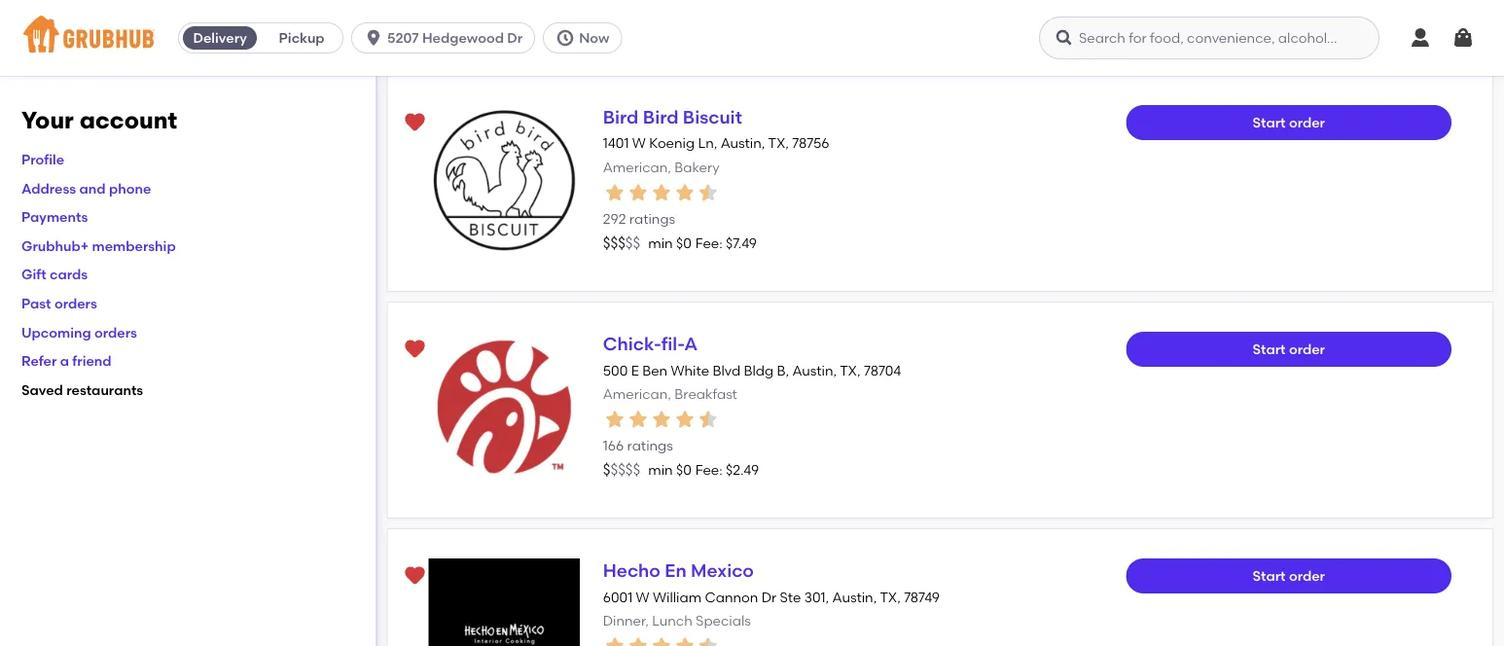Task type: vqa. For each thing, say whether or not it's contained in the screenshot.
the rightmost mi
no



Task type: describe. For each thing, give the bounding box(es) containing it.
address and phone link
[[21, 180, 151, 196]]

order for a
[[1289, 341, 1325, 358]]

hecho en mexico link
[[603, 560, 754, 582]]

a
[[60, 353, 69, 369]]

1401
[[603, 135, 629, 151]]

dinner,
[[603, 612, 649, 629]]

301,
[[805, 589, 829, 605]]

3 start order button from the top
[[1126, 559, 1452, 594]]

upcoming orders link
[[21, 324, 137, 340]]

$2.49
[[726, 462, 759, 478]]

5207 hedgewood dr
[[387, 30, 523, 46]]

your account
[[21, 106, 177, 134]]

ben
[[642, 362, 668, 378]]

min $0 fee: $7.49
[[648, 235, 757, 251]]

refer a friend
[[21, 353, 112, 369]]

78749
[[904, 589, 940, 605]]

tx, for a
[[840, 362, 861, 378]]

grubhub+
[[21, 237, 89, 254]]

$7.49
[[726, 235, 757, 251]]

saved restaurant button for bird
[[398, 105, 433, 140]]

$0 for a
[[676, 462, 692, 478]]

dr inside button
[[507, 30, 523, 46]]

blvd
[[713, 362, 741, 378]]

now button
[[543, 22, 630, 54]]

166 ratings
[[603, 438, 673, 454]]

austin, for a
[[793, 362, 837, 378]]

292 ratings
[[603, 211, 675, 227]]

bird bird biscuit  logo image
[[429, 105, 580, 256]]

ratings for bird
[[630, 211, 675, 227]]

refer a friend link
[[21, 353, 112, 369]]

saved restaurant image for chick-fil-a
[[403, 338, 427, 361]]

3 start from the top
[[1253, 568, 1286, 584]]

order for biscuit
[[1289, 114, 1325, 131]]

start for a
[[1253, 341, 1286, 358]]

refer
[[21, 353, 57, 369]]

pickup
[[279, 30, 325, 46]]

address
[[21, 180, 76, 196]]

bird bird biscuit 1401 w koenig ln, austin, tx, 78756 american, bakery
[[603, 107, 830, 175]]

now
[[579, 30, 610, 46]]

chick-fil-a link
[[603, 333, 698, 355]]

payments link
[[21, 209, 88, 225]]

lunch
[[652, 612, 693, 629]]

w for bird
[[632, 135, 646, 151]]

ste
[[780, 589, 801, 605]]

$$$$$ for bird
[[603, 234, 641, 252]]

biscuit
[[683, 107, 742, 128]]

breakfast
[[675, 385, 738, 402]]

mexico
[[691, 560, 754, 582]]

hecho en mexico 6001 w william cannon dr ste 301, austin, tx, 78749 dinner, lunch specials
[[603, 560, 940, 629]]

$$$
[[603, 234, 626, 252]]

fil-
[[661, 333, 684, 355]]

start for biscuit
[[1253, 114, 1286, 131]]

grubhub+ membership
[[21, 237, 176, 254]]

saved restaurant image
[[403, 111, 427, 134]]

specials
[[696, 612, 751, 629]]

bldg
[[744, 362, 774, 378]]

5207
[[387, 30, 419, 46]]

6001
[[603, 589, 633, 605]]

gift
[[21, 266, 46, 283]]

past
[[21, 295, 51, 312]]

profile
[[21, 151, 64, 168]]

saved restaurant button for chick-
[[398, 332, 433, 367]]

orders for past orders
[[54, 295, 97, 312]]

gift cards link
[[21, 266, 88, 283]]

start order button for a
[[1126, 332, 1452, 367]]

pickup button
[[261, 22, 343, 54]]

austin, for mexico
[[833, 589, 877, 605]]

saved
[[21, 381, 63, 398]]

tx, for mexico
[[880, 589, 901, 605]]

$0 for biscuit
[[676, 235, 692, 251]]

upcoming
[[21, 324, 91, 340]]

start order button for biscuit
[[1126, 105, 1452, 140]]

friend
[[72, 353, 112, 369]]

payments
[[21, 209, 88, 225]]

78756
[[792, 135, 830, 151]]

500
[[603, 362, 628, 378]]

dr inside hecho en mexico 6001 w william cannon dr ste 301, austin, tx, 78749 dinner, lunch specials
[[762, 589, 777, 605]]

en
[[665, 560, 687, 582]]

membership
[[92, 237, 176, 254]]

start order for biscuit
[[1253, 114, 1325, 131]]

account
[[79, 106, 177, 134]]

chick-fil-a 500 e ben white blvd bldg b, austin, tx, 78704 american, breakfast
[[603, 333, 901, 402]]

Search for food, convenience, alcohol... search field
[[1039, 17, 1380, 59]]

restaurants
[[66, 381, 143, 398]]



Task type: locate. For each thing, give the bounding box(es) containing it.
2 vertical spatial order
[[1289, 568, 1325, 584]]

bird bird biscuit link
[[603, 107, 742, 128]]

1 vertical spatial fee:
[[696, 462, 723, 478]]

star icon image
[[603, 181, 626, 204], [626, 181, 650, 204], [650, 181, 673, 204], [673, 181, 697, 204], [697, 181, 720, 204], [697, 181, 720, 204], [603, 408, 626, 431], [626, 408, 650, 431], [650, 408, 673, 431], [673, 408, 697, 431], [697, 408, 720, 431], [697, 408, 720, 431], [603, 634, 626, 646], [626, 634, 650, 646], [650, 634, 673, 646], [673, 634, 697, 646], [697, 634, 720, 646], [697, 634, 720, 646]]

min down the 292 ratings
[[648, 235, 673, 251]]

dr
[[507, 30, 523, 46], [762, 589, 777, 605]]

min for fil-
[[648, 462, 673, 478]]

$0
[[676, 235, 692, 251], [676, 462, 692, 478]]

tx, inside "chick-fil-a 500 e ben white blvd bldg b, austin, tx, 78704 american, breakfast"
[[840, 362, 861, 378]]

start order for a
[[1253, 341, 1325, 358]]

saved restaurant image
[[403, 338, 427, 361], [403, 565, 427, 588]]

$0 left $7.49
[[676, 235, 692, 251]]

tx, inside bird bird biscuit 1401 w koenig ln, austin, tx, 78756 american, bakery
[[768, 135, 789, 151]]

w
[[632, 135, 646, 151], [636, 589, 650, 605]]

tx, left 78756
[[768, 135, 789, 151]]

0 vertical spatial american,
[[603, 159, 671, 175]]

0 vertical spatial ratings
[[630, 211, 675, 227]]

0 vertical spatial $$$$$
[[603, 234, 641, 252]]

1 vertical spatial $$$$$
[[603, 461, 641, 479]]

1 vertical spatial order
[[1289, 341, 1325, 358]]

1 vertical spatial dr
[[762, 589, 777, 605]]

2 start from the top
[[1253, 341, 1286, 358]]

3 order from the top
[[1289, 568, 1325, 584]]

2 horizontal spatial svg image
[[1452, 26, 1475, 50]]

dr right "hedgewood"
[[507, 30, 523, 46]]

american, down e
[[603, 385, 671, 402]]

0 vertical spatial start order button
[[1126, 105, 1452, 140]]

1 horizontal spatial svg image
[[1055, 28, 1074, 48]]

1 vertical spatial austin,
[[793, 362, 837, 378]]

tx, inside hecho en mexico 6001 w william cannon dr ste 301, austin, tx, 78749 dinner, lunch specials
[[880, 589, 901, 605]]

svg image
[[556, 28, 575, 48], [1055, 28, 1074, 48]]

1 vertical spatial american,
[[603, 385, 671, 402]]

1 start from the top
[[1253, 114, 1286, 131]]

1 $0 from the top
[[676, 235, 692, 251]]

bird up koenig
[[643, 107, 679, 128]]

1 vertical spatial $0
[[676, 462, 692, 478]]

1 vertical spatial start order button
[[1126, 332, 1452, 367]]

austin, inside hecho en mexico 6001 w william cannon dr ste 301, austin, tx, 78749 dinner, lunch specials
[[833, 589, 877, 605]]

$0 left $2.49
[[676, 462, 692, 478]]

ratings for fil-
[[627, 438, 673, 454]]

0 vertical spatial w
[[632, 135, 646, 151]]

min $0 fee: $2.49
[[648, 462, 759, 478]]

0 horizontal spatial svg image
[[364, 28, 384, 48]]

0 vertical spatial order
[[1289, 114, 1325, 131]]

1 svg image from the left
[[556, 28, 575, 48]]

min down 166 ratings
[[648, 462, 673, 478]]

0 vertical spatial orders
[[54, 295, 97, 312]]

upcoming orders
[[21, 324, 137, 340]]

2 saved restaurant button from the top
[[398, 332, 433, 367]]

bakery
[[675, 159, 720, 175]]

austin, right b,
[[793, 362, 837, 378]]

0 horizontal spatial bird
[[603, 107, 639, 128]]

1 vertical spatial min
[[648, 462, 673, 478]]

tx, left 78749
[[880, 589, 901, 605]]

orders
[[54, 295, 97, 312], [94, 324, 137, 340]]

w right 6001
[[636, 589, 650, 605]]

w inside bird bird biscuit 1401 w koenig ln, austin, tx, 78756 american, bakery
[[632, 135, 646, 151]]

bird up 1401
[[603, 107, 639, 128]]

orders up friend
[[94, 324, 137, 340]]

start order button
[[1126, 105, 1452, 140], [1126, 332, 1452, 367], [1126, 559, 1452, 594]]

$$$$$
[[603, 234, 641, 252], [603, 461, 641, 479]]

1 vertical spatial tx,
[[840, 362, 861, 378]]

austin, inside "chick-fil-a 500 e ben white blvd bldg b, austin, tx, 78704 american, breakfast"
[[793, 362, 837, 378]]

1 horizontal spatial tx,
[[840, 362, 861, 378]]

1 vertical spatial saved restaurant button
[[398, 332, 433, 367]]

american, inside "chick-fil-a 500 e ben white blvd bldg b, austin, tx, 78704 american, breakfast"
[[603, 385, 671, 402]]

1 saved restaurant button from the top
[[398, 105, 433, 140]]

w for hecho
[[636, 589, 650, 605]]

gift cards
[[21, 266, 88, 283]]

w right 1401
[[632, 135, 646, 151]]

chick-
[[603, 333, 661, 355]]

svg image inside now button
[[556, 28, 575, 48]]

american,
[[603, 159, 671, 175], [603, 385, 671, 402]]

2 svg image from the left
[[1055, 28, 1074, 48]]

1 vertical spatial start order
[[1253, 341, 1325, 358]]

1 vertical spatial saved restaurant image
[[403, 565, 427, 588]]

0 vertical spatial fee:
[[696, 235, 723, 251]]

2 vertical spatial start order
[[1253, 568, 1325, 584]]

orders up upcoming orders
[[54, 295, 97, 312]]

$$$$$ down 292
[[603, 234, 641, 252]]

2 saved restaurant image from the top
[[403, 565, 427, 588]]

3 start order from the top
[[1253, 568, 1325, 584]]

166
[[603, 438, 624, 454]]

william
[[653, 589, 702, 605]]

tx, left "78704"
[[840, 362, 861, 378]]

fee: left $2.49
[[696, 462, 723, 478]]

$
[[603, 461, 611, 479]]

0 vertical spatial start
[[1253, 114, 1286, 131]]

chick-fil-a logo image
[[429, 332, 580, 483]]

ratings right 292
[[630, 211, 675, 227]]

3 saved restaurant button from the top
[[398, 559, 433, 594]]

your
[[21, 106, 74, 134]]

koenig
[[649, 135, 695, 151]]

dr left ste
[[762, 589, 777, 605]]

austin, right 301,
[[833, 589, 877, 605]]

0 vertical spatial $0
[[676, 235, 692, 251]]

past orders link
[[21, 295, 97, 312]]

and
[[79, 180, 106, 196]]

start
[[1253, 114, 1286, 131], [1253, 341, 1286, 358], [1253, 568, 1286, 584]]

2 start order button from the top
[[1126, 332, 1452, 367]]

hecho en mexico logo image
[[429, 559, 580, 646]]

saved restaurants
[[21, 381, 143, 398]]

fee: for a
[[696, 462, 723, 478]]

1 $$$$$ from the top
[[603, 234, 641, 252]]

0 vertical spatial start order
[[1253, 114, 1325, 131]]

2 start order from the top
[[1253, 341, 1325, 358]]

2 bird from the left
[[643, 107, 679, 128]]

bird
[[603, 107, 639, 128], [643, 107, 679, 128]]

0 vertical spatial austin,
[[721, 135, 765, 151]]

svg image inside 5207 hedgewood dr button
[[364, 28, 384, 48]]

austin, right ln,
[[721, 135, 765, 151]]

0 vertical spatial dr
[[507, 30, 523, 46]]

$$$$$ down the 166
[[603, 461, 641, 479]]

white
[[671, 362, 709, 378]]

0 horizontal spatial tx,
[[768, 135, 789, 151]]

ratings right the 166
[[627, 438, 673, 454]]

orders for upcoming orders
[[94, 324, 137, 340]]

e
[[631, 362, 639, 378]]

1 start order button from the top
[[1126, 105, 1452, 140]]

2 min from the top
[[648, 462, 673, 478]]

american, inside bird bird biscuit 1401 w koenig ln, austin, tx, 78756 american, bakery
[[603, 159, 671, 175]]

austin,
[[721, 135, 765, 151], [793, 362, 837, 378], [833, 589, 877, 605]]

2 vertical spatial tx,
[[880, 589, 901, 605]]

0 vertical spatial saved restaurant image
[[403, 338, 427, 361]]

saved restaurants link
[[21, 381, 143, 398]]

5207 hedgewood dr button
[[351, 22, 543, 54]]

delivery
[[193, 30, 247, 46]]

2 vertical spatial saved restaurant button
[[398, 559, 433, 594]]

min
[[648, 235, 673, 251], [648, 462, 673, 478]]

2 $0 from the top
[[676, 462, 692, 478]]

2 $$$$$ from the top
[[603, 461, 641, 479]]

hedgewood
[[422, 30, 504, 46]]

292
[[603, 211, 626, 227]]

austin, inside bird bird biscuit 1401 w koenig ln, austin, tx, 78756 american, bakery
[[721, 135, 765, 151]]

past orders
[[21, 295, 97, 312]]

0 vertical spatial min
[[648, 235, 673, 251]]

1 american, from the top
[[603, 159, 671, 175]]

fee:
[[696, 235, 723, 251], [696, 462, 723, 478]]

b,
[[777, 362, 789, 378]]

1 fee: from the top
[[696, 235, 723, 251]]

phone
[[109, 180, 151, 196]]

2 american, from the top
[[603, 385, 671, 402]]

1 horizontal spatial dr
[[762, 589, 777, 605]]

1 bird from the left
[[603, 107, 639, 128]]

start order
[[1253, 114, 1325, 131], [1253, 341, 1325, 358], [1253, 568, 1325, 584]]

2 fee: from the top
[[696, 462, 723, 478]]

cards
[[50, 266, 88, 283]]

2 order from the top
[[1289, 341, 1325, 358]]

0 horizontal spatial svg image
[[556, 28, 575, 48]]

hecho
[[603, 560, 661, 582]]

2 vertical spatial austin,
[[833, 589, 877, 605]]

1 start order from the top
[[1253, 114, 1325, 131]]

2 vertical spatial start
[[1253, 568, 1286, 584]]

a
[[684, 333, 698, 355]]

0 horizontal spatial dr
[[507, 30, 523, 46]]

profile link
[[21, 151, 64, 168]]

svg image
[[1409, 26, 1432, 50], [1452, 26, 1475, 50], [364, 28, 384, 48]]

fee: for biscuit
[[696, 235, 723, 251]]

order
[[1289, 114, 1325, 131], [1289, 341, 1325, 358], [1289, 568, 1325, 584]]

grubhub+ membership link
[[21, 237, 176, 254]]

1 min from the top
[[648, 235, 673, 251]]

delivery button
[[179, 22, 261, 54]]

$$$$$ for chick-
[[603, 461, 641, 479]]

0 vertical spatial tx,
[[768, 135, 789, 151]]

saved restaurant image for hecho en mexico
[[403, 565, 427, 588]]

2 horizontal spatial tx,
[[880, 589, 901, 605]]

1 horizontal spatial svg image
[[1409, 26, 1432, 50]]

w inside hecho en mexico 6001 w william cannon dr ste 301, austin, tx, 78749 dinner, lunch specials
[[636, 589, 650, 605]]

american, down 1401
[[603, 159, 671, 175]]

1 vertical spatial start
[[1253, 341, 1286, 358]]

tx,
[[768, 135, 789, 151], [840, 362, 861, 378], [880, 589, 901, 605]]

address and phone
[[21, 180, 151, 196]]

ln,
[[698, 135, 718, 151]]

cannon
[[705, 589, 758, 605]]

main navigation navigation
[[0, 0, 1505, 76]]

1 vertical spatial w
[[636, 589, 650, 605]]

min for bird
[[648, 235, 673, 251]]

1 vertical spatial ratings
[[627, 438, 673, 454]]

78704
[[864, 362, 901, 378]]

fee: left $7.49
[[696, 235, 723, 251]]

1 saved restaurant image from the top
[[403, 338, 427, 361]]

2 vertical spatial start order button
[[1126, 559, 1452, 594]]

1 vertical spatial orders
[[94, 324, 137, 340]]

1 order from the top
[[1289, 114, 1325, 131]]

1 horizontal spatial bird
[[643, 107, 679, 128]]

0 vertical spatial saved restaurant button
[[398, 105, 433, 140]]



